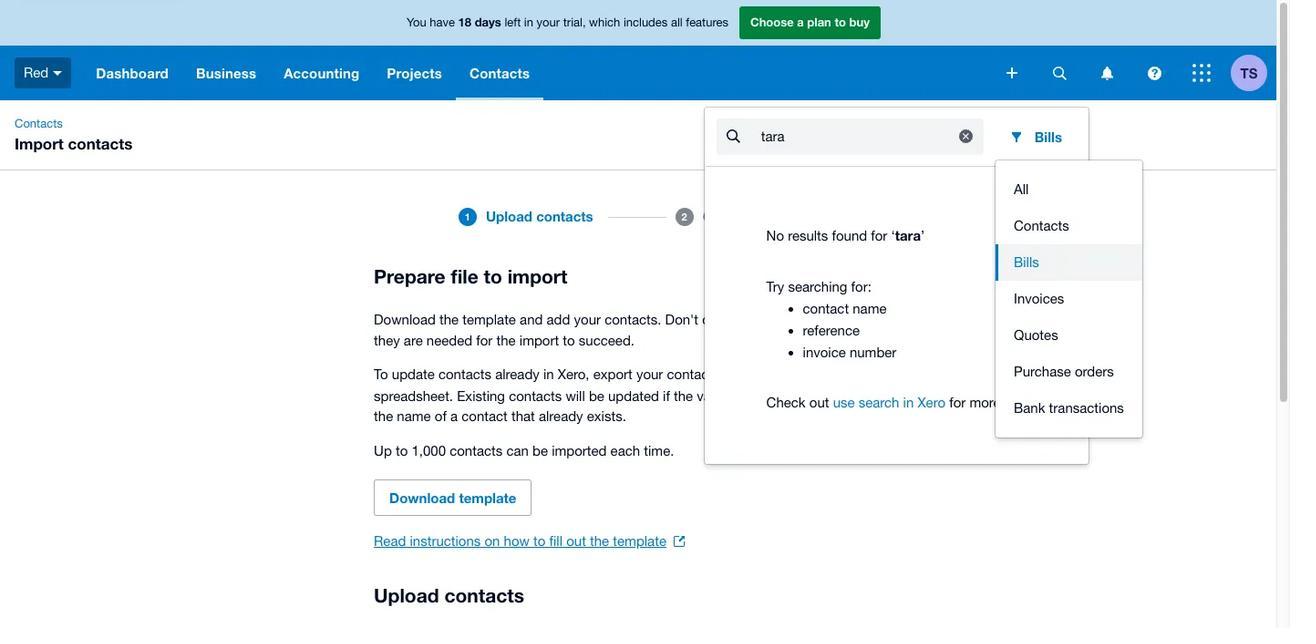Task type: locate. For each thing, give the bounding box(es) containing it.
contacts import contacts
[[15, 117, 133, 153]]

to
[[374, 367, 388, 382]]

search
[[859, 395, 900, 410]]

1 vertical spatial contact
[[462, 409, 508, 424]]

use search in xero link
[[833, 395, 946, 410]]

bills up invoices
[[1014, 255, 1040, 270]]

upload down read
[[374, 585, 439, 608]]

upload
[[486, 208, 533, 225], [374, 585, 439, 608]]

try
[[767, 279, 785, 294]]

are
[[404, 333, 423, 348]]

1 horizontal spatial contact
[[803, 301, 849, 316]]

your left trial,
[[537, 16, 560, 29]]

1 vertical spatial upload
[[374, 585, 439, 608]]

your inside you have 18 days left in your trial, which includes all features
[[537, 16, 560, 29]]

contacts
[[470, 65, 530, 81], [15, 117, 63, 130], [1014, 218, 1070, 234]]

tab list
[[109, 199, 1168, 263]]

group containing bills
[[705, 108, 1089, 464]]

ts button
[[1232, 46, 1277, 100]]

svg image
[[1193, 64, 1211, 82], [1053, 66, 1067, 80], [1102, 66, 1113, 80], [1007, 68, 1018, 78], [53, 71, 62, 75]]

plan
[[808, 15, 832, 29]]

updated
[[608, 388, 659, 404]]

1 horizontal spatial contacts
[[470, 65, 530, 81]]

contacts link
[[7, 115, 70, 133]]

bank transactions
[[1014, 400, 1125, 416]]

1 vertical spatial name
[[397, 409, 431, 424]]

check out use search in xero for more tips
[[767, 395, 1027, 410]]

to right "file"
[[484, 265, 503, 288]]

0 vertical spatial contacts
[[470, 65, 530, 81]]

2 vertical spatial contacts
[[1014, 218, 1070, 234]]

your up updated in the bottom of the page
[[637, 367, 664, 382]]

1 vertical spatial bills
[[1014, 255, 1040, 270]]

in right value
[[733, 388, 744, 404]]

in right the left
[[524, 16, 534, 29]]

for left '
[[871, 228, 888, 244]]

0 vertical spatial name
[[853, 301, 887, 316]]

contact down existing
[[462, 409, 508, 424]]

0 horizontal spatial name
[[397, 409, 431, 424]]

1 vertical spatial for
[[476, 333, 493, 348]]

group inside banner
[[705, 108, 1089, 464]]

download inside download the template and add your contacts. don't delete the column headings as they are needed for the import to succeed.
[[374, 312, 436, 327]]

value
[[697, 388, 729, 404]]

a left plan
[[798, 15, 804, 29]]

and inside download the template and add your contacts. don't delete the column headings as they are needed for the import to succeed.
[[520, 312, 543, 327]]

download for download the template and add your contacts. don't delete the column headings as they are needed for the import to succeed.
[[374, 312, 436, 327]]

1 horizontal spatial a
[[798, 15, 804, 29]]

matches the name of a contact that already exists.
[[374, 388, 900, 424]]

2 horizontal spatial contacts
[[1014, 218, 1070, 234]]

contacts inside contacts import contacts
[[15, 117, 63, 130]]

bank transactions button
[[996, 390, 1143, 427]]

0 horizontal spatial a
[[451, 409, 458, 424]]

be right can
[[533, 443, 548, 458]]

download template button
[[374, 480, 532, 516]]

choose
[[751, 15, 794, 29]]

quotes
[[1014, 327, 1059, 343]]

out right fill
[[567, 534, 586, 549]]

template up needed
[[463, 312, 516, 327]]

to left buy
[[835, 15, 847, 29]]

0 vertical spatial template
[[463, 312, 516, 327]]

to down add
[[563, 333, 575, 348]]

1 vertical spatial template
[[459, 490, 517, 506]]

bills inside bills button
[[1014, 255, 1040, 270]]

0 vertical spatial out
[[810, 395, 830, 410]]

'
[[921, 228, 925, 244]]

already up existing
[[495, 367, 540, 382]]

tara
[[896, 227, 921, 244]]

2 vertical spatial import
[[520, 333, 559, 348]]

bills up the all button
[[1035, 129, 1063, 145]]

for
[[871, 228, 888, 244], [476, 333, 493, 348], [950, 395, 966, 410]]

and left add
[[520, 312, 543, 327]]

0 horizontal spatial for
[[476, 333, 493, 348]]

out left use
[[810, 395, 830, 410]]

0 vertical spatial download
[[374, 312, 436, 327]]

a inside matches the name of a contact that already exists.
[[451, 409, 458, 424]]

the up matches
[[874, 367, 893, 382]]

template up the on
[[459, 490, 517, 506]]

your up succeed.
[[574, 312, 601, 327]]

1 vertical spatial your
[[574, 312, 601, 327]]

be inside to update contacts already in xero, export your contacts to csv and edit them in the spreadsheet. existing contacts will be updated if the value in
[[589, 388, 605, 404]]

1 horizontal spatial and
[[771, 367, 794, 382]]

group
[[705, 108, 1089, 464], [996, 161, 1143, 438]]

0 vertical spatial a
[[798, 15, 804, 29]]

2 vertical spatial your
[[637, 367, 664, 382]]

headings
[[816, 312, 872, 327]]

1 vertical spatial and
[[771, 367, 794, 382]]

a right of
[[451, 409, 458, 424]]

upload contacts down instructions
[[374, 585, 524, 608]]

0 horizontal spatial your
[[537, 16, 560, 29]]

name
[[853, 301, 887, 316], [397, 409, 431, 424]]

Search contacts and transactions search field
[[760, 120, 941, 154]]

0 horizontal spatial contact
[[462, 409, 508, 424]]

xero
[[918, 395, 946, 410]]

purchase
[[1014, 364, 1072, 379]]

out
[[810, 395, 830, 410], [567, 534, 586, 549]]

download down 1,000
[[390, 490, 455, 506]]

list box
[[996, 161, 1143, 438]]

your
[[537, 16, 560, 29], [574, 312, 601, 327], [637, 367, 664, 382]]

import up add
[[508, 265, 568, 288]]

the up up in the bottom of the page
[[374, 409, 393, 424]]

1 horizontal spatial out
[[810, 395, 830, 410]]

tab panel
[[109, 235, 1168, 263]]

import down add
[[520, 333, 559, 348]]

None search field
[[716, 118, 985, 156]]

you have 18 days left in your trial, which includes all features
[[407, 15, 729, 29]]

1 horizontal spatial your
[[574, 312, 601, 327]]

0 vertical spatial your
[[537, 16, 560, 29]]

1 vertical spatial be
[[533, 443, 548, 458]]

bank
[[1014, 400, 1046, 416]]

0 vertical spatial and
[[520, 312, 543, 327]]

0 vertical spatial upload
[[486, 208, 533, 225]]

contact up reference
[[803, 301, 849, 316]]

prepare
[[374, 265, 446, 288]]

bills
[[1035, 129, 1063, 145], [1014, 255, 1040, 270]]

2 horizontal spatial your
[[637, 367, 664, 382]]

needed
[[427, 333, 473, 348]]

projects
[[387, 65, 442, 81]]

don't
[[666, 312, 699, 327]]

for inside no results found for ' tara '
[[871, 228, 888, 244]]

2
[[682, 210, 688, 222]]

no results found for ' tara '
[[767, 227, 925, 244]]

will
[[566, 388, 585, 404]]

have
[[430, 16, 455, 29]]

invoice
[[803, 344, 846, 360]]

up
[[374, 443, 392, 458]]

ts
[[1241, 64, 1258, 81]]

to
[[835, 15, 847, 29], [484, 265, 503, 288], [563, 333, 575, 348], [724, 367, 736, 382], [396, 443, 408, 458], [534, 534, 546, 549]]

and up *contactname
[[771, 367, 794, 382]]

name down the spreadsheet.
[[397, 409, 431, 424]]

which
[[589, 16, 621, 29]]

0 vertical spatial bills
[[1035, 129, 1063, 145]]

and inside to update contacts already in xero, export your contacts to csv and edit them in the spreadsheet. existing contacts will be updated if the value in
[[771, 367, 794, 382]]

0 horizontal spatial and
[[520, 312, 543, 327]]

template inside download the template and add your contacts. don't delete the column headings as they are needed for the import to succeed.
[[463, 312, 516, 327]]

contacts up import
[[15, 117, 63, 130]]

download
[[374, 312, 436, 327], [390, 490, 455, 506]]

and
[[520, 312, 543, 327], [771, 367, 794, 382]]

'
[[892, 228, 896, 244]]

more
[[970, 395, 1001, 410]]

use
[[833, 395, 855, 410]]

0 vertical spatial be
[[589, 388, 605, 404]]

the right fill
[[590, 534, 610, 549]]

be
[[589, 388, 605, 404], [533, 443, 548, 458]]

in
[[524, 16, 534, 29], [544, 367, 554, 382], [859, 367, 870, 382], [733, 388, 744, 404], [904, 395, 914, 410]]

them
[[824, 367, 855, 382]]

1 horizontal spatial be
[[589, 388, 605, 404]]

0 vertical spatial for
[[871, 228, 888, 244]]

svg image inside red popup button
[[53, 71, 62, 75]]

1 horizontal spatial for
[[871, 228, 888, 244]]

be right 'will'
[[589, 388, 605, 404]]

1 vertical spatial already
[[539, 409, 583, 424]]

1 vertical spatial a
[[451, 409, 458, 424]]

1 horizontal spatial upload
[[486, 208, 533, 225]]

group containing all
[[996, 161, 1143, 438]]

name down for:
[[853, 301, 887, 316]]

can
[[507, 443, 529, 458]]

download inside button
[[390, 490, 455, 506]]

contacts down all
[[1014, 218, 1070, 234]]

upload contacts right 1
[[486, 208, 594, 225]]

1 vertical spatial out
[[567, 534, 586, 549]]

to right up in the bottom of the page
[[396, 443, 408, 458]]

quotes button
[[996, 317, 1143, 354]]

dashboard link
[[82, 46, 182, 100]]

already inside to update contacts already in xero, export your contacts to csv and edit them in the spreadsheet. existing contacts will be updated if the value in
[[495, 367, 540, 382]]

2 horizontal spatial for
[[950, 395, 966, 410]]

bills button
[[995, 119, 1077, 155]]

banner containing ts
[[0, 0, 1277, 464]]

0 vertical spatial upload contacts
[[486, 208, 594, 225]]

upload inside tab list
[[486, 208, 533, 225]]

download up are
[[374, 312, 436, 327]]

fill
[[550, 534, 563, 549]]

banner
[[0, 0, 1277, 464]]

2 vertical spatial for
[[950, 395, 966, 410]]

*contactname
[[748, 387, 843, 404]]

contacts.
[[605, 312, 662, 327]]

column
[[767, 312, 812, 327]]

template
[[463, 312, 516, 327], [459, 490, 517, 506], [613, 534, 667, 549]]

import up no
[[770, 208, 813, 225]]

contacts down the left
[[470, 65, 530, 81]]

file
[[451, 265, 479, 288]]

0 vertical spatial contact
[[803, 301, 849, 316]]

contacts inside button
[[1014, 218, 1070, 234]]

already down 'will'
[[539, 409, 583, 424]]

that
[[512, 409, 535, 424]]

check
[[767, 395, 806, 410]]

already
[[495, 367, 540, 382], [539, 409, 583, 424]]

contact
[[803, 301, 849, 316], [462, 409, 508, 424]]

template right fill
[[613, 534, 667, 549]]

to left csv
[[724, 367, 736, 382]]

1 horizontal spatial name
[[853, 301, 887, 316]]

for right needed
[[476, 333, 493, 348]]

0 vertical spatial already
[[495, 367, 540, 382]]

1 vertical spatial contacts
[[15, 117, 63, 130]]

contacts
[[68, 134, 133, 153], [537, 208, 594, 225], [439, 367, 492, 382], [667, 367, 720, 382], [509, 388, 562, 404], [450, 443, 503, 458], [445, 585, 524, 608]]

for right xero in the right of the page
[[950, 395, 966, 410]]

0 horizontal spatial contacts
[[15, 117, 63, 130]]

invoices button
[[996, 281, 1143, 317]]

upload right 1
[[486, 208, 533, 225]]

1 vertical spatial download
[[390, 490, 455, 506]]

template inside button
[[459, 490, 517, 506]]



Task type: describe. For each thing, give the bounding box(es) containing it.
download template
[[390, 490, 517, 506]]

already inside matches the name of a contact that already exists.
[[539, 409, 583, 424]]

you
[[407, 16, 427, 29]]

delete
[[703, 312, 740, 327]]

choose a plan to buy
[[751, 15, 870, 29]]

accounting
[[284, 65, 360, 81]]

all
[[1014, 182, 1029, 197]]

exists.
[[587, 409, 627, 424]]

tab list containing upload contacts
[[109, 199, 1168, 263]]

all button
[[996, 172, 1143, 208]]

includes
[[624, 16, 668, 29]]

read instructions on how to fill out the template
[[374, 534, 667, 549]]

the inside matches the name of a contact that already exists.
[[374, 409, 393, 424]]

existing
[[457, 388, 505, 404]]

purchase orders button
[[996, 354, 1143, 390]]

list box containing all
[[996, 161, 1143, 438]]

dashboard
[[96, 65, 169, 81]]

of
[[435, 409, 447, 424]]

projects button
[[373, 46, 456, 100]]

xero,
[[558, 367, 590, 382]]

no
[[767, 228, 785, 244]]

invoices
[[1014, 291, 1065, 307]]

the right delete
[[744, 312, 763, 327]]

to inside download the template and add your contacts. don't delete the column headings as they are needed for the import to succeed.
[[563, 333, 575, 348]]

0 horizontal spatial upload
[[374, 585, 439, 608]]

time.
[[644, 443, 674, 458]]

import inside download the template and add your contacts. don't delete the column headings as they are needed for the import to succeed.
[[520, 333, 559, 348]]

the right needed
[[497, 333, 516, 348]]

trial,
[[563, 16, 586, 29]]

contacts inside dropdown button
[[470, 65, 530, 81]]

contacts inside contacts import contacts
[[68, 134, 133, 153]]

purchase orders
[[1014, 364, 1115, 379]]

in left xero in the right of the page
[[904, 395, 914, 410]]

red button
[[0, 46, 82, 100]]

read
[[374, 534, 406, 549]]

in left xero,
[[544, 367, 554, 382]]

complete
[[703, 208, 766, 225]]

red
[[24, 65, 49, 80]]

2 vertical spatial template
[[613, 534, 667, 549]]

18
[[459, 15, 472, 29]]

number
[[850, 344, 897, 360]]

0 horizontal spatial be
[[533, 443, 548, 458]]

reference
[[803, 322, 860, 338]]

update
[[392, 367, 435, 382]]

features
[[686, 16, 729, 29]]

succeed.
[[579, 333, 635, 348]]

your inside download the template and add your contacts. don't delete the column headings as they are needed for the import to succeed.
[[574, 312, 601, 327]]

1,000
[[412, 443, 446, 458]]

matches
[[847, 388, 900, 404]]

a inside banner
[[798, 15, 804, 29]]

up to 1,000 contacts can be imported each time.
[[374, 443, 674, 458]]

csv
[[740, 367, 767, 382]]

as
[[875, 312, 890, 327]]

try searching for: contact name reference invoice number
[[767, 279, 897, 360]]

days
[[475, 15, 502, 29]]

1
[[465, 210, 471, 222]]

if
[[663, 388, 670, 404]]

your inside to update contacts already in xero, export your contacts to csv and edit them in the spreadsheet. existing contacts will be updated if the value in
[[637, 367, 664, 382]]

instructions
[[410, 534, 481, 549]]

contact inside matches the name of a contact that already exists.
[[462, 409, 508, 424]]

for:
[[852, 279, 872, 294]]

they
[[374, 333, 400, 348]]

contact inside try searching for: contact name reference invoice number
[[803, 301, 849, 316]]

download the template and add your contacts. don't delete the column headings as they are needed for the import to succeed.
[[374, 312, 890, 348]]

for inside download the template and add your contacts. don't delete the column headings as they are needed for the import to succeed.
[[476, 333, 493, 348]]

svg image
[[1148, 66, 1162, 80]]

add
[[547, 312, 571, 327]]

orders
[[1075, 364, 1115, 379]]

each
[[611, 443, 641, 458]]

to inside banner
[[835, 15, 847, 29]]

bills button
[[996, 244, 1143, 281]]

bills inside bills popup button
[[1035, 129, 1063, 145]]

the up needed
[[440, 312, 459, 327]]

spreadsheet.
[[374, 388, 453, 404]]

export
[[594, 367, 633, 382]]

import
[[15, 134, 64, 153]]

found
[[832, 228, 868, 244]]

name inside matches the name of a contact that already exists.
[[397, 409, 431, 424]]

contacts button
[[456, 46, 544, 100]]

read instructions on how to fill out the template link
[[374, 531, 685, 553]]

to update contacts already in xero, export your contacts to csv and edit them in the spreadsheet. existing contacts will be updated if the value in
[[374, 367, 893, 404]]

accounting button
[[270, 46, 373, 100]]

0 vertical spatial import
[[770, 208, 813, 225]]

to inside to update contacts already in xero, export your contacts to csv and edit them in the spreadsheet. existing contacts will be updated if the value in
[[724, 367, 736, 382]]

edit
[[798, 367, 821, 382]]

transactions
[[1050, 400, 1125, 416]]

prepare file to import
[[374, 265, 568, 288]]

name inside try searching for: contact name reference invoice number
[[853, 301, 887, 316]]

download for download template
[[390, 490, 455, 506]]

1 vertical spatial upload contacts
[[374, 585, 524, 608]]

the right if at the bottom
[[674, 388, 693, 404]]

business button
[[182, 46, 270, 100]]

0 horizontal spatial out
[[567, 534, 586, 549]]

in up matches
[[859, 367, 870, 382]]

left
[[505, 16, 521, 29]]

all
[[671, 16, 683, 29]]

searching
[[789, 279, 848, 294]]

results
[[788, 228, 829, 244]]

1 vertical spatial import
[[508, 265, 568, 288]]

tips
[[1005, 395, 1027, 410]]

the inside read instructions on how to fill out the template link
[[590, 534, 610, 549]]

in inside you have 18 days left in your trial, which includes all features
[[524, 16, 534, 29]]

on
[[485, 534, 500, 549]]

buy
[[850, 15, 870, 29]]

to left fill
[[534, 534, 546, 549]]



Task type: vqa. For each thing, say whether or not it's contained in the screenshot.
Intro Banner body element
no



